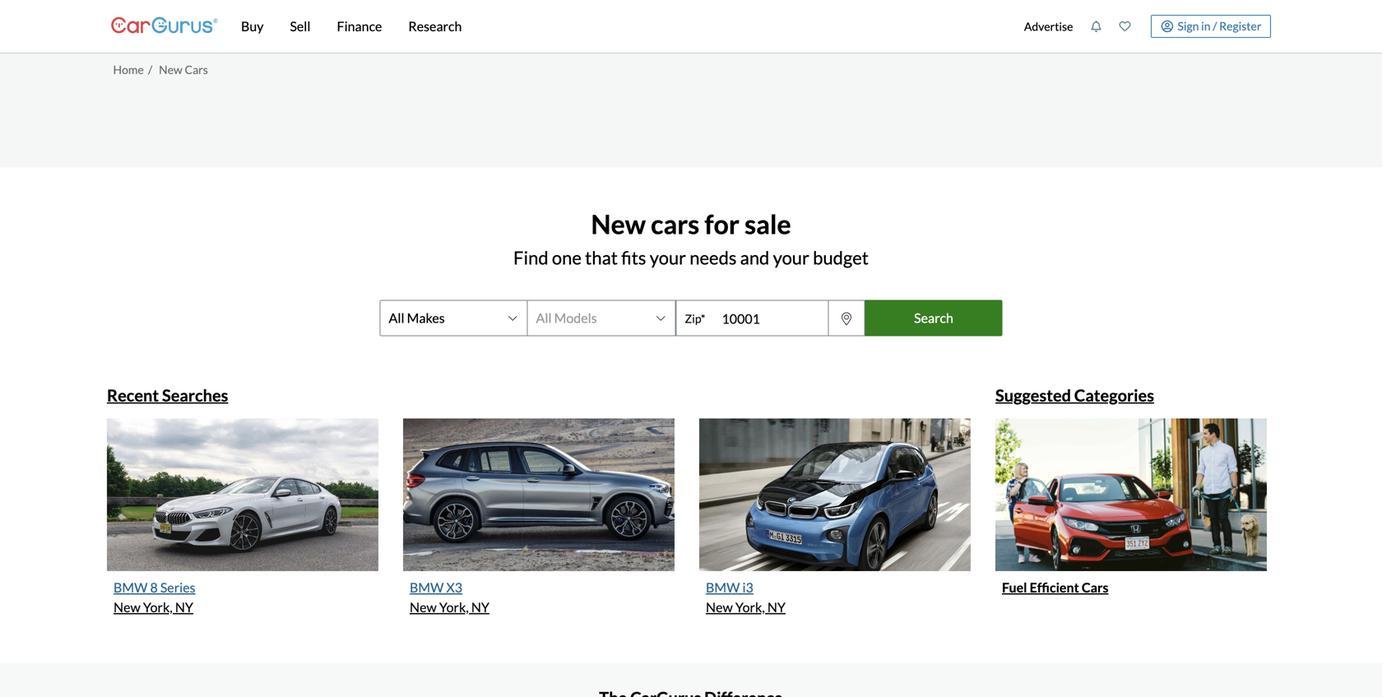 Task type: locate. For each thing, give the bounding box(es) containing it.
your right and
[[773, 247, 810, 268]]

1 vertical spatial cars
[[1082, 579, 1109, 595]]

1 your from the left
[[650, 247, 686, 268]]

new
[[159, 62, 183, 76], [591, 208, 646, 240], [114, 599, 141, 615], [410, 599, 437, 615], [706, 599, 733, 615]]

categories
[[1075, 385, 1155, 405]]

bmw for bmw x3
[[410, 579, 444, 595]]

2 horizontal spatial ny
[[768, 599, 786, 615]]

x3
[[446, 579, 463, 595]]

2 bmw from the left
[[410, 579, 444, 595]]

bmw left i3
[[706, 579, 740, 595]]

one
[[552, 247, 582, 268]]

sale
[[745, 208, 791, 240]]

cars
[[185, 62, 208, 76], [1082, 579, 1109, 595]]

york, down i3
[[736, 599, 765, 615]]

york,
[[143, 599, 173, 615], [439, 599, 469, 615], [736, 599, 765, 615]]

menu bar
[[218, 0, 1016, 53]]

3 bmw from the left
[[706, 579, 740, 595]]

register
[[1220, 19, 1262, 33]]

new inside bmw x3 new york, ny
[[410, 599, 437, 615]]

york, for bmw i3 new york, ny
[[736, 599, 765, 615]]

york, inside bmw x3 new york, ny
[[439, 599, 469, 615]]

buy button
[[228, 0, 277, 53]]

1 ny from the left
[[175, 599, 193, 615]]

york, inside bmw 8 series new york, ny
[[143, 599, 173, 615]]

bmw inside bmw i3 new york, ny
[[706, 579, 740, 595]]

/
[[1213, 19, 1218, 33], [148, 62, 152, 76]]

bmw inside bmw 8 series new york, ny
[[114, 579, 148, 595]]

1 horizontal spatial ny
[[471, 599, 490, 615]]

1 york, from the left
[[143, 599, 173, 615]]

advertise
[[1025, 19, 1074, 33]]

1 horizontal spatial bmw
[[410, 579, 444, 595]]

york, for bmw x3 new york, ny
[[439, 599, 469, 615]]

2 ny from the left
[[471, 599, 490, 615]]

home link
[[113, 62, 144, 76]]

ny inside bmw x3 new york, ny
[[471, 599, 490, 615]]

fits
[[622, 247, 647, 268]]

zip*
[[685, 311, 706, 325]]

2 horizontal spatial york,
[[736, 599, 765, 615]]

bmw left '8'
[[114, 579, 148, 595]]

3 ny from the left
[[768, 599, 786, 615]]

finance button
[[324, 0, 395, 53]]

sell button
[[277, 0, 324, 53]]

2 york, from the left
[[439, 599, 469, 615]]

bmw x3 new york, ny
[[410, 579, 490, 615]]

1 horizontal spatial your
[[773, 247, 810, 268]]

ny
[[175, 599, 193, 615], [471, 599, 490, 615], [768, 599, 786, 615]]

map marker alt image
[[839, 312, 855, 325]]

york, down x3
[[439, 599, 469, 615]]

recent
[[107, 385, 159, 405]]

for
[[705, 208, 740, 240]]

0 horizontal spatial cars
[[185, 62, 208, 76]]

your right fits
[[650, 247, 686, 268]]

3 york, from the left
[[736, 599, 765, 615]]

/ right in
[[1213, 19, 1218, 33]]

ny for bmw i3 new york, ny
[[768, 599, 786, 615]]

2 horizontal spatial bmw
[[706, 579, 740, 595]]

bmw i3 new york, ny
[[706, 579, 786, 615]]

/ right home link
[[148, 62, 152, 76]]

1 bmw from the left
[[114, 579, 148, 595]]

cargurus logo homepage link image
[[111, 3, 218, 50]]

search
[[915, 310, 954, 326]]

fuel efficient cars image
[[996, 418, 1268, 571]]

tab list
[[99, 385, 1284, 643]]

bmw inside bmw x3 new york, ny
[[410, 579, 444, 595]]

1 horizontal spatial /
[[1213, 19, 1218, 33]]

bmw for bmw i3
[[706, 579, 740, 595]]

1 vertical spatial /
[[148, 62, 152, 76]]

1 horizontal spatial york,
[[439, 599, 469, 615]]

bmw 8 series new york, ny
[[114, 579, 196, 615]]

new inside bmw i3 new york, ny
[[706, 599, 733, 615]]

search button
[[865, 300, 1003, 336]]

0 vertical spatial /
[[1213, 19, 1218, 33]]

0 horizontal spatial york,
[[143, 599, 173, 615]]

0 horizontal spatial your
[[650, 247, 686, 268]]

menu
[[1016, 3, 1272, 49]]

bmw
[[114, 579, 148, 595], [410, 579, 444, 595], [706, 579, 740, 595]]

york, down '8'
[[143, 599, 173, 615]]

fuel efficient cars
[[1003, 579, 1109, 595]]

saved cars image
[[1120, 21, 1131, 32]]

cars right the efficient
[[1082, 579, 1109, 595]]

bmw i3 image
[[700, 418, 971, 571]]

/ inside menu item
[[1213, 19, 1218, 33]]

0 horizontal spatial ny
[[175, 599, 193, 615]]

york, inside bmw i3 new york, ny
[[736, 599, 765, 615]]

0 horizontal spatial bmw
[[114, 579, 148, 595]]

new inside bmw 8 series new york, ny
[[114, 599, 141, 615]]

your
[[650, 247, 686, 268], [773, 247, 810, 268]]

ny inside bmw i3 new york, ny
[[768, 599, 786, 615]]

recent searches
[[107, 385, 228, 405]]

efficient
[[1030, 579, 1080, 595]]

new for home / new cars
[[159, 62, 183, 76]]

cars down cargurus logo homepage link link on the top left of page
[[185, 62, 208, 76]]

bmw left x3
[[410, 579, 444, 595]]



Task type: vqa. For each thing, say whether or not it's contained in the screenshot.
Terms of Use and Privacy Policy
no



Task type: describe. For each thing, give the bounding box(es) containing it.
needs
[[690, 247, 737, 268]]

ny inside bmw 8 series new york, ny
[[175, 599, 193, 615]]

cars
[[651, 208, 700, 240]]

that
[[585, 247, 618, 268]]

sign in / register
[[1178, 19, 1262, 33]]

ny for bmw x3 new york, ny
[[471, 599, 490, 615]]

bmw 8 series image
[[107, 418, 379, 571]]

in
[[1202, 19, 1211, 33]]

0 vertical spatial cars
[[185, 62, 208, 76]]

cargurus logo homepage link link
[[111, 3, 218, 50]]

advertise link
[[1016, 3, 1082, 49]]

home / new cars
[[113, 62, 208, 76]]

research button
[[395, 0, 475, 53]]

new for bmw i3 new york, ny
[[706, 599, 733, 615]]

sell
[[290, 18, 311, 34]]

suggested
[[996, 385, 1072, 405]]

find
[[514, 247, 549, 268]]

bmw for bmw 8 series
[[114, 579, 148, 595]]

sign in / register menu item
[[1140, 15, 1272, 38]]

menu containing sign in / register
[[1016, 3, 1272, 49]]

tab list containing recent searches
[[99, 385, 1284, 643]]

new inside new cars for sale find one that fits your needs and your budget
[[591, 208, 646, 240]]

user icon image
[[1162, 20, 1174, 32]]

buy
[[241, 18, 264, 34]]

1 horizontal spatial cars
[[1082, 579, 1109, 595]]

open notifications image
[[1091, 21, 1102, 32]]

searches
[[162, 385, 228, 405]]

menu bar containing buy
[[218, 0, 1016, 53]]

sign
[[1178, 19, 1200, 33]]

finance
[[337, 18, 382, 34]]

8
[[150, 579, 158, 595]]

bmw x3 image
[[403, 418, 675, 571]]

new for bmw x3 new york, ny
[[410, 599, 437, 615]]

home
[[113, 62, 144, 76]]

fuel
[[1003, 579, 1028, 595]]

series
[[160, 579, 196, 595]]

2 your from the left
[[773, 247, 810, 268]]

i3
[[743, 579, 754, 595]]

suggested categories
[[996, 385, 1155, 405]]

and
[[741, 247, 770, 268]]

new cars for sale find one that fits your needs and your budget
[[514, 208, 869, 268]]

0 horizontal spatial /
[[148, 62, 152, 76]]

sign in / register link
[[1151, 15, 1272, 38]]

Zip* field
[[714, 301, 828, 336]]

research
[[409, 18, 462, 34]]

budget
[[813, 247, 869, 268]]



